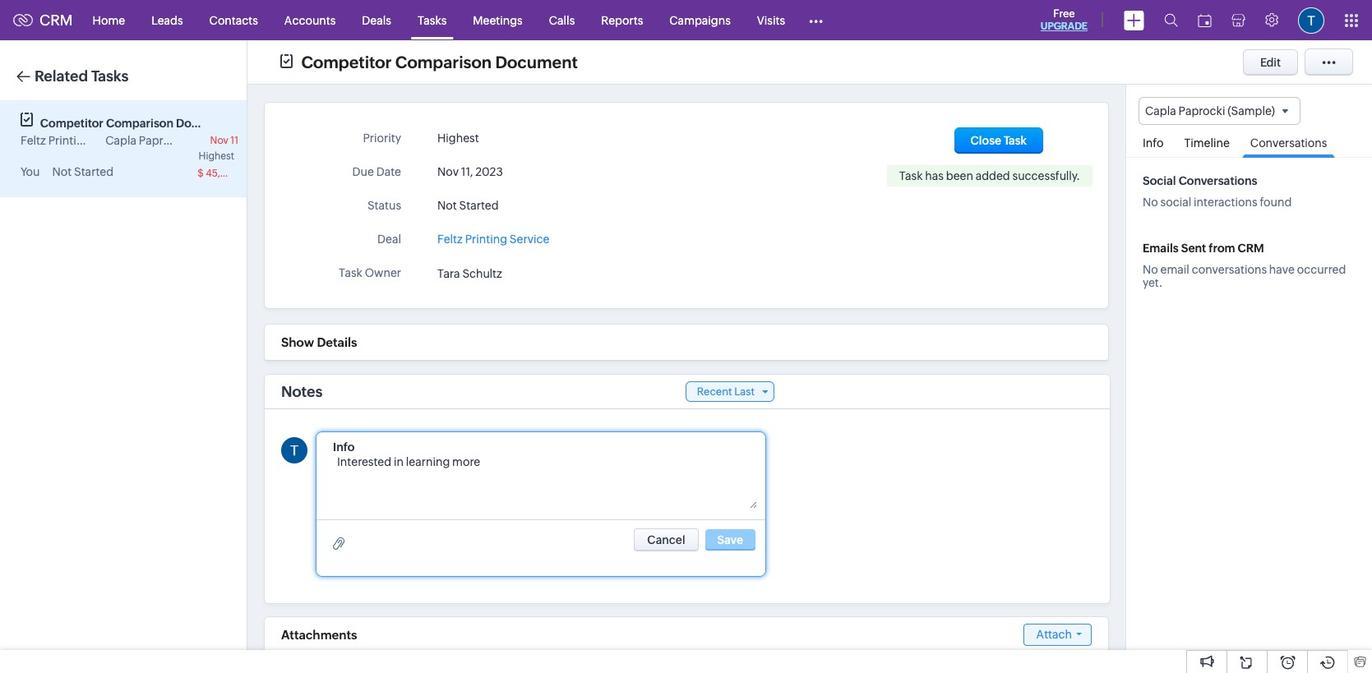 Task type: vqa. For each thing, say whether or not it's contained in the screenshot.
SIGNALS element
no



Task type: locate. For each thing, give the bounding box(es) containing it.
capla
[[1146, 104, 1177, 118], [105, 134, 136, 147]]

added
[[976, 169, 1010, 183]]

1 vertical spatial crm
[[1238, 242, 1265, 255]]

feltz up you
[[21, 134, 46, 147]]

1 vertical spatial no
[[1143, 263, 1158, 276]]

info link
[[1135, 125, 1172, 157]]

paprocki left 11
[[139, 134, 186, 147]]

emails sent from crm no email conversations have occurred yet.
[[1143, 242, 1346, 290]]

0 vertical spatial paprocki
[[1179, 104, 1226, 118]]

capla paprocki (sample)
[[1146, 104, 1275, 118], [105, 134, 235, 147]]

create menu element
[[1114, 0, 1155, 40]]

show details link
[[281, 336, 357, 349]]

0 horizontal spatial paprocki
[[139, 134, 186, 147]]

1 horizontal spatial tasks
[[418, 14, 447, 27]]

not right you
[[52, 165, 72, 178]]

0 horizontal spatial comparison
[[106, 117, 174, 130]]

0 horizontal spatial capla
[[105, 134, 136, 147]]

highest up the $ 45,000.00
[[199, 150, 234, 162]]

home
[[93, 14, 125, 27]]

found
[[1260, 196, 1292, 209]]

not started right you
[[52, 165, 114, 178]]

0 vertical spatial task
[[1004, 134, 1027, 147]]

1 vertical spatial capla
[[105, 134, 136, 147]]

deals
[[362, 14, 391, 27]]

tara
[[437, 268, 460, 281]]

paprocki inside field
[[1179, 104, 1226, 118]]

calls link
[[536, 0, 588, 40]]

feltz printing service
[[21, 134, 133, 147], [437, 233, 550, 246]]

comparison down related tasks
[[106, 117, 174, 130]]

0 horizontal spatial feltz printing service
[[21, 134, 133, 147]]

date
[[376, 165, 401, 178]]

0 horizontal spatial highest
[[199, 150, 234, 162]]

2 vertical spatial task
[[339, 266, 363, 280]]

document up 11
[[176, 117, 234, 130]]

2 no from the top
[[1143, 263, 1158, 276]]

1 vertical spatial comparison
[[106, 117, 174, 130]]

capla up info link
[[1146, 104, 1177, 118]]

Add a title... text field
[[333, 439, 469, 456]]

edit button
[[1243, 49, 1298, 75]]

capla paprocki (sample) up timeline link
[[1146, 104, 1275, 118]]

conversations up interactions
[[1179, 174, 1258, 188]]

comparison inside competitor comparison document nov 11
[[106, 117, 174, 130]]

nov
[[210, 135, 228, 146], [437, 165, 459, 178]]

(sample)
[[1228, 104, 1275, 118], [188, 134, 235, 147]]

1 horizontal spatial capla
[[1146, 104, 1177, 118]]

not
[[52, 165, 72, 178], [437, 199, 457, 212]]

no inside emails sent from crm no email conversations have occurred yet.
[[1143, 263, 1158, 276]]

1 vertical spatial nov
[[437, 165, 459, 178]]

crm right from on the top right
[[1238, 242, 1265, 255]]

social conversations no social interactions found
[[1143, 174, 1292, 209]]

(sample) inside field
[[1228, 104, 1275, 118]]

1 horizontal spatial competitor
[[301, 52, 392, 71]]

0 vertical spatial no
[[1143, 196, 1158, 209]]

11,
[[461, 165, 473, 178]]

task owner
[[339, 266, 401, 280]]

1 vertical spatial document
[[176, 117, 234, 130]]

from
[[1209, 242, 1236, 255]]

calendar image
[[1198, 14, 1212, 27]]

attachments
[[281, 628, 357, 642]]

crm left home
[[39, 12, 73, 29]]

task right "close"
[[1004, 134, 1027, 147]]

1 horizontal spatial crm
[[1238, 242, 1265, 255]]

1 horizontal spatial task
[[899, 169, 923, 183]]

conversations inside social conversations no social interactions found
[[1179, 174, 1258, 188]]

competitor down deals on the left top of the page
[[301, 52, 392, 71]]

comparison for competitor comparison document nov 11
[[106, 117, 174, 130]]

competitor comparison document
[[301, 52, 578, 71]]

competitor
[[301, 52, 392, 71], [40, 117, 104, 130]]

not started down 11,
[[437, 199, 499, 212]]

due date
[[352, 165, 401, 178]]

0 horizontal spatial capla paprocki (sample)
[[105, 134, 235, 147]]

occurred
[[1297, 263, 1346, 276]]

sent
[[1181, 242, 1207, 255]]

capla paprocki (sample) up $ at the top of the page
[[105, 134, 235, 147]]

tara schultz
[[437, 268, 502, 281]]

1 vertical spatial (sample)
[[188, 134, 235, 147]]

1 vertical spatial service
[[510, 233, 550, 246]]

reports
[[601, 14, 643, 27]]

0 horizontal spatial (sample)
[[188, 134, 235, 147]]

0 vertical spatial capla paprocki (sample)
[[1146, 104, 1275, 118]]

tasks up "competitor comparison document" in the top of the page
[[418, 14, 447, 27]]

conversations
[[1192, 263, 1267, 276]]

nov left 11,
[[437, 165, 459, 178]]

task left the has
[[899, 169, 923, 183]]

1 horizontal spatial printing
[[465, 233, 507, 246]]

2 horizontal spatial task
[[1004, 134, 1027, 147]]

feltz printing service up schultz
[[437, 233, 550, 246]]

0 vertical spatial not started
[[52, 165, 114, 178]]

competitor down related tasks
[[40, 117, 104, 130]]

document down the calls link
[[495, 52, 578, 71]]

1 vertical spatial started
[[459, 199, 499, 212]]

1 horizontal spatial (sample)
[[1228, 104, 1275, 118]]

1 horizontal spatial comparison
[[395, 52, 492, 71]]

0 vertical spatial crm
[[39, 12, 73, 29]]

not down nov 11, 2023
[[437, 199, 457, 212]]

tasks
[[418, 14, 447, 27], [91, 67, 129, 85]]

feltz
[[21, 134, 46, 147], [437, 233, 463, 246]]

capla inside capla paprocki (sample) field
[[1146, 104, 1177, 118]]

0 horizontal spatial tasks
[[91, 67, 129, 85]]

1 horizontal spatial highest
[[437, 132, 479, 145]]

crm
[[39, 12, 73, 29], [1238, 242, 1265, 255]]

(sample) up $ at the top of the page
[[188, 134, 235, 147]]

0 vertical spatial document
[[495, 52, 578, 71]]

deals link
[[349, 0, 405, 40]]

0 vertical spatial comparison
[[395, 52, 492, 71]]

capla down related tasks
[[105, 134, 136, 147]]

task for task owner
[[339, 266, 363, 280]]

1 horizontal spatial not
[[437, 199, 457, 212]]

owner
[[365, 266, 401, 280]]

(sample) up conversations link
[[1228, 104, 1275, 118]]

successfully.
[[1013, 169, 1081, 183]]

competitor inside competitor comparison document nov 11
[[40, 117, 104, 130]]

0 vertical spatial highest
[[437, 132, 479, 145]]

meetings link
[[460, 0, 536, 40]]

2023
[[475, 165, 503, 178]]

printing down related
[[48, 134, 90, 147]]

0 vertical spatial service
[[93, 134, 133, 147]]

feltz inside feltz printing service link
[[437, 233, 463, 246]]

1 vertical spatial highest
[[199, 150, 234, 162]]

no
[[1143, 196, 1158, 209], [1143, 263, 1158, 276]]

crm link
[[13, 12, 73, 29]]

feltz printing service link
[[437, 228, 550, 246]]

comparison down tasks link
[[395, 52, 492, 71]]

nov left 11
[[210, 135, 228, 146]]

close
[[971, 134, 1002, 147]]

0 horizontal spatial nov
[[210, 135, 228, 146]]

1 horizontal spatial document
[[495, 52, 578, 71]]

task left owner in the top of the page
[[339, 266, 363, 280]]

started up feltz printing service link
[[459, 199, 499, 212]]

0 horizontal spatial not
[[52, 165, 72, 178]]

1 horizontal spatial feltz
[[437, 233, 463, 246]]

1 horizontal spatial not started
[[437, 199, 499, 212]]

0 vertical spatial not
[[52, 165, 72, 178]]

nov inside competitor comparison document nov 11
[[210, 135, 228, 146]]

feltz up tara
[[437, 233, 463, 246]]

1 vertical spatial task
[[899, 169, 923, 183]]

highest
[[437, 132, 479, 145], [199, 150, 234, 162]]

1 horizontal spatial capla paprocki (sample)
[[1146, 104, 1275, 118]]

leads link
[[138, 0, 196, 40]]

1 vertical spatial not
[[437, 199, 457, 212]]

competitor comparison document nov 11
[[40, 117, 238, 146]]

0 horizontal spatial printing
[[48, 134, 90, 147]]

1 vertical spatial tasks
[[91, 67, 129, 85]]

paprocki
[[1179, 104, 1226, 118], [139, 134, 186, 147]]

1 horizontal spatial paprocki
[[1179, 104, 1226, 118]]

0 vertical spatial capla
[[1146, 104, 1177, 118]]

1 no from the top
[[1143, 196, 1158, 209]]

1 vertical spatial conversations
[[1179, 174, 1258, 188]]

0 vertical spatial nov
[[210, 135, 228, 146]]

0 horizontal spatial competitor
[[40, 117, 104, 130]]

emails
[[1143, 242, 1179, 255]]

highest up 11,
[[437, 132, 479, 145]]

0 vertical spatial (sample)
[[1228, 104, 1275, 118]]

conversations
[[1251, 137, 1328, 150], [1179, 174, 1258, 188]]

visits
[[757, 14, 785, 27]]

no down 'emails'
[[1143, 263, 1158, 276]]

1 horizontal spatial nov
[[437, 165, 459, 178]]

0 vertical spatial printing
[[48, 134, 90, 147]]

task
[[1004, 134, 1027, 147], [899, 169, 923, 183], [339, 266, 363, 280]]

1 horizontal spatial feltz printing service
[[437, 233, 550, 246]]

not for you
[[52, 165, 72, 178]]

been
[[946, 169, 974, 183]]

1 vertical spatial capla paprocki (sample)
[[105, 134, 235, 147]]

home link
[[79, 0, 138, 40]]

competitor for competitor comparison document
[[301, 52, 392, 71]]

comparison for competitor comparison document
[[395, 52, 492, 71]]

conversations link
[[1242, 125, 1336, 158]]

no inside social conversations no social interactions found
[[1143, 196, 1158, 209]]

0 horizontal spatial crm
[[39, 12, 73, 29]]

show
[[281, 336, 314, 349]]

1 vertical spatial competitor
[[40, 117, 104, 130]]

1 vertical spatial not started
[[437, 199, 499, 212]]

1 vertical spatial feltz printing service
[[437, 233, 550, 246]]

profile image
[[1298, 7, 1325, 33]]

started down competitor comparison document nov 11
[[74, 165, 114, 178]]

paprocki up timeline link
[[1179, 104, 1226, 118]]

0 vertical spatial feltz
[[21, 134, 46, 147]]

conversations up "found"
[[1251, 137, 1328, 150]]

None button
[[634, 529, 699, 552]]

1 horizontal spatial started
[[459, 199, 499, 212]]

45,000.00
[[206, 168, 256, 179]]

0 vertical spatial competitor
[[301, 52, 392, 71]]

printing up schultz
[[465, 233, 507, 246]]

attach link
[[1023, 624, 1092, 646]]

free
[[1054, 7, 1075, 20]]

0 vertical spatial started
[[74, 165, 114, 178]]

tasks right related
[[91, 67, 129, 85]]

1 vertical spatial feltz
[[437, 233, 463, 246]]

0 horizontal spatial document
[[176, 117, 234, 130]]

no down social
[[1143, 196, 1158, 209]]

timeline
[[1185, 137, 1230, 150]]

1 vertical spatial printing
[[465, 233, 507, 246]]

0 horizontal spatial started
[[74, 165, 114, 178]]

feltz printing service up you
[[21, 134, 133, 147]]

interactions
[[1194, 196, 1258, 209]]

0 horizontal spatial task
[[339, 266, 363, 280]]

document inside competitor comparison document nov 11
[[176, 117, 234, 130]]

0 horizontal spatial not started
[[52, 165, 114, 178]]

edit
[[1261, 56, 1281, 69]]

printing
[[48, 134, 90, 147], [465, 233, 507, 246]]

Capla Paprocki (Sample) field
[[1139, 97, 1301, 125]]



Task type: describe. For each thing, give the bounding box(es) containing it.
capla paprocki (sample) inside field
[[1146, 104, 1275, 118]]

1 horizontal spatial service
[[510, 233, 550, 246]]

schultz
[[463, 268, 502, 281]]

details
[[317, 336, 357, 349]]

Other Modules field
[[799, 7, 834, 33]]

email
[[1161, 263, 1190, 276]]

attach
[[1037, 628, 1072, 641]]

you
[[21, 165, 40, 178]]

status
[[367, 199, 401, 212]]

tasks link
[[405, 0, 460, 40]]

$
[[198, 168, 204, 179]]

related
[[35, 67, 88, 85]]

close task
[[971, 134, 1027, 147]]

$ 45,000.00
[[198, 168, 256, 179]]

upgrade
[[1041, 21, 1088, 32]]

notes
[[281, 383, 323, 400]]

related tasks
[[35, 67, 129, 85]]

campaigns link
[[656, 0, 744, 40]]

contacts link
[[196, 0, 271, 40]]

1 vertical spatial paprocki
[[139, 134, 186, 147]]

social
[[1161, 196, 1192, 209]]

profile element
[[1289, 0, 1335, 40]]

visits link
[[744, 0, 799, 40]]

leads
[[151, 14, 183, 27]]

contacts
[[209, 14, 258, 27]]

Add a note text field
[[333, 456, 757, 509]]

started for you
[[74, 165, 114, 178]]

deal
[[377, 233, 401, 246]]

priority
[[363, 132, 401, 145]]

task for task has been added successfully.
[[899, 169, 923, 183]]

timeline link
[[1176, 125, 1238, 157]]

accounts
[[284, 14, 336, 27]]

0 vertical spatial tasks
[[418, 14, 447, 27]]

document for competitor comparison document
[[495, 52, 578, 71]]

recent last
[[697, 386, 755, 398]]

social
[[1143, 174, 1176, 188]]

search image
[[1164, 13, 1178, 27]]

create menu image
[[1124, 10, 1145, 30]]

not started for status
[[437, 199, 499, 212]]

has
[[925, 169, 944, 183]]

not for status
[[437, 199, 457, 212]]

reports link
[[588, 0, 656, 40]]

0 vertical spatial conversations
[[1251, 137, 1328, 150]]

yet.
[[1143, 276, 1163, 290]]

document for competitor comparison document nov 11
[[176, 117, 234, 130]]

0 horizontal spatial service
[[93, 134, 133, 147]]

not started for you
[[52, 165, 114, 178]]

close task link
[[954, 127, 1044, 154]]

11
[[230, 135, 238, 146]]

task has been added successfully.
[[899, 169, 1081, 183]]

meetings
[[473, 14, 523, 27]]

accounts link
[[271, 0, 349, 40]]

0 vertical spatial feltz printing service
[[21, 134, 133, 147]]

calls
[[549, 14, 575, 27]]

show details
[[281, 336, 357, 349]]

have
[[1270, 263, 1295, 276]]

0 horizontal spatial feltz
[[21, 134, 46, 147]]

due
[[352, 165, 374, 178]]

info
[[1143, 137, 1164, 150]]

nov 11, 2023
[[437, 165, 503, 178]]

free upgrade
[[1041, 7, 1088, 32]]

campaigns
[[670, 14, 731, 27]]

crm inside emails sent from crm no email conversations have occurred yet.
[[1238, 242, 1265, 255]]

search element
[[1155, 0, 1188, 40]]

started for status
[[459, 199, 499, 212]]

competitor for competitor comparison document nov 11
[[40, 117, 104, 130]]

last
[[735, 386, 755, 398]]

task inside the close task "link"
[[1004, 134, 1027, 147]]

recent
[[697, 386, 732, 398]]



